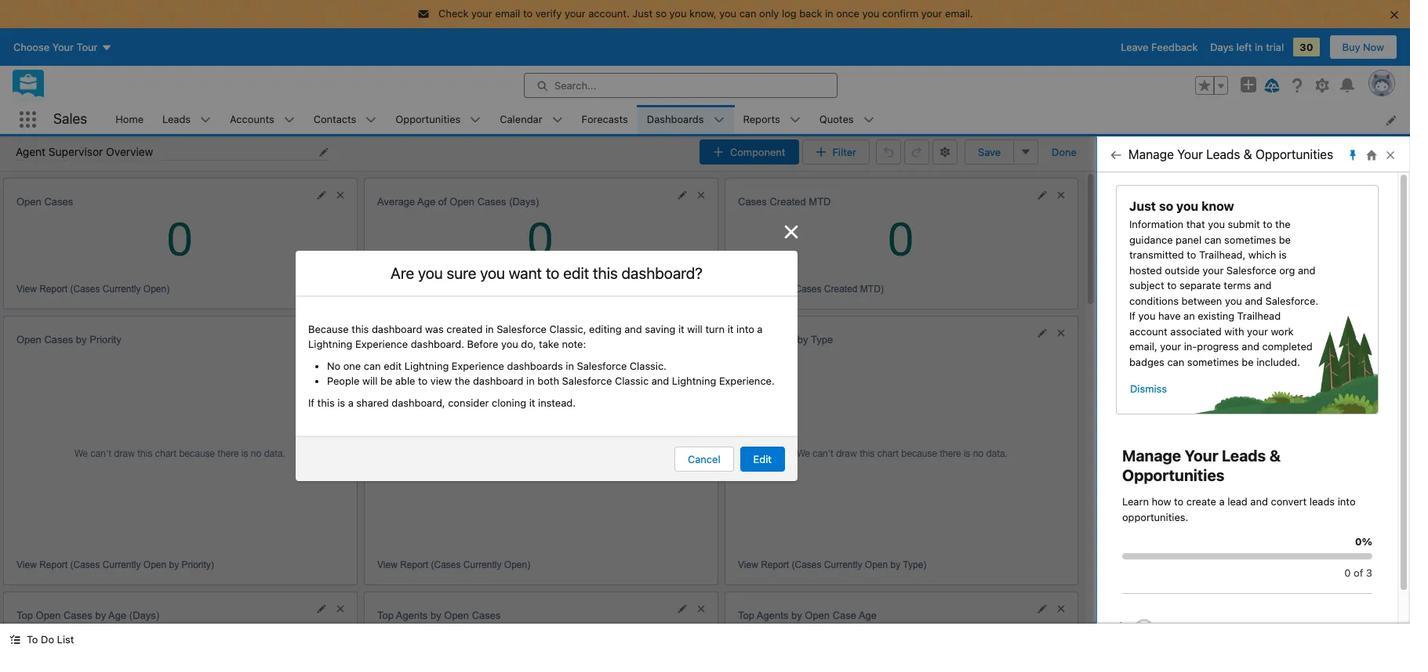 Task type: vqa. For each thing, say whether or not it's contained in the screenshot.
to in Learn How To Create A Lead And Convert Leads Into Opportunities.
yes



Task type: locate. For each thing, give the bounding box(es) containing it.
badges
[[1130, 356, 1165, 368]]

1 horizontal spatial in
[[1255, 40, 1264, 53]]

0 horizontal spatial just
[[633, 7, 653, 20]]

&
[[1244, 147, 1253, 162], [1270, 447, 1281, 465]]

and right lead
[[1251, 496, 1268, 508]]

your up know
[[1178, 147, 1203, 162]]

accounts link
[[221, 105, 284, 134]]

progress bar progress bar
[[1123, 553, 1373, 560]]

completed
[[1263, 340, 1313, 353]]

opportunities link
[[386, 105, 470, 134]]

to right how
[[1174, 496, 1184, 508]]

learn how to create a lead and convert leads into opportunities.
[[1123, 496, 1356, 524]]

home
[[116, 113, 144, 125]]

only
[[759, 7, 779, 20]]

0 horizontal spatial can
[[740, 7, 757, 20]]

to inside 'learn how to create a lead and convert leads into opportunities.'
[[1174, 496, 1184, 508]]

in right back
[[825, 7, 834, 20]]

so left "know,"
[[656, 7, 667, 20]]

opportunities inside manage your leads & opportunities
[[1123, 467, 1225, 485]]

0 vertical spatial &
[[1244, 147, 1253, 162]]

home link
[[106, 105, 153, 134]]

quotes list item
[[810, 105, 884, 134]]

an
[[1184, 310, 1195, 322]]

manage your leads & opportunities up know
[[1129, 147, 1334, 162]]

2 vertical spatial can
[[1168, 356, 1185, 368]]

1 horizontal spatial &
[[1270, 447, 1281, 465]]

manage your leads & opportunities up create at right
[[1123, 447, 1281, 485]]

0 vertical spatial just
[[633, 7, 653, 20]]

1 vertical spatial your
[[1185, 447, 1219, 465]]

0 vertical spatial be
[[1279, 233, 1291, 246]]

can left only
[[740, 7, 757, 20]]

account
[[1130, 325, 1168, 338]]

to
[[523, 7, 533, 20], [1263, 218, 1273, 231], [1187, 249, 1197, 261], [1167, 279, 1177, 292], [1174, 496, 1184, 508]]

0 horizontal spatial so
[[656, 7, 667, 20]]

0 vertical spatial can
[[740, 7, 757, 20]]

0 vertical spatial opportunities
[[396, 113, 461, 125]]

with
[[1225, 325, 1245, 338]]

and right "org"
[[1298, 264, 1316, 277]]

salesforce.
[[1266, 295, 1319, 307]]

a
[[1220, 496, 1225, 508]]

2 vertical spatial leads
[[1222, 447, 1266, 465]]

1 vertical spatial be
[[1242, 356, 1254, 368]]

1 vertical spatial sometimes
[[1188, 356, 1239, 368]]

1 vertical spatial opportunities
[[1256, 147, 1334, 162]]

1 vertical spatial just
[[1130, 199, 1156, 213]]

group
[[1196, 76, 1229, 95]]

0 vertical spatial in
[[825, 7, 834, 20]]

search...
[[555, 79, 597, 91]]

just
[[633, 7, 653, 20], [1130, 199, 1156, 213]]

leave feedback link
[[1121, 40, 1198, 53]]

dashboards list item
[[638, 105, 734, 134]]

subject
[[1130, 279, 1165, 292]]

0 vertical spatial leads
[[162, 113, 191, 125]]

in
[[825, 7, 834, 20], [1255, 40, 1264, 53]]

days
[[1211, 40, 1234, 53]]

manage
[[1129, 147, 1174, 162], [1123, 447, 1182, 465]]

do
[[41, 634, 54, 646]]

submit
[[1228, 218, 1261, 231]]

contacts link
[[304, 105, 366, 134]]

just up information
[[1130, 199, 1156, 213]]

between
[[1182, 295, 1223, 307]]

1 vertical spatial can
[[1205, 233, 1222, 246]]

your
[[472, 7, 492, 20], [565, 7, 586, 20], [922, 7, 943, 20], [1203, 264, 1224, 277], [1247, 325, 1268, 338], [1161, 340, 1182, 353]]

be
[[1279, 233, 1291, 246], [1242, 356, 1254, 368]]

log
[[782, 7, 797, 20]]

accounts
[[230, 113, 274, 125]]

your up create at right
[[1185, 447, 1219, 465]]

2 horizontal spatial can
[[1205, 233, 1222, 246]]

sometimes down progress on the right bottom of the page
[[1188, 356, 1239, 368]]

leave feedback
[[1121, 40, 1198, 53]]

sometimes down submit on the right top
[[1225, 233, 1277, 246]]

can
[[740, 7, 757, 20], [1205, 233, 1222, 246], [1168, 356, 1185, 368]]

can up trailhead,
[[1205, 233, 1222, 246]]

manage up how
[[1123, 447, 1182, 465]]

is
[[1279, 249, 1287, 261]]

progress
[[1197, 340, 1239, 353]]

1 horizontal spatial opportunities
[[1123, 467, 1225, 485]]

0%
[[1355, 536, 1373, 548]]

manage up information
[[1129, 147, 1174, 162]]

your left in-
[[1161, 340, 1182, 353]]

leads
[[162, 113, 191, 125], [1207, 147, 1241, 162], [1222, 447, 1266, 465]]

trailhead
[[1238, 310, 1281, 322]]

1 horizontal spatial just
[[1130, 199, 1156, 213]]

information
[[1130, 218, 1184, 231]]

manage your leads & opportunities
[[1129, 147, 1334, 162], [1123, 447, 1281, 485]]

to right email
[[523, 7, 533, 20]]

1 horizontal spatial so
[[1159, 199, 1174, 213]]

check your email to verify your account. just so you know, you can only log back in once you confirm your email.
[[439, 7, 973, 20]]

to down outside
[[1167, 279, 1177, 292]]

can for to
[[740, 7, 757, 20]]

0 horizontal spatial opportunities
[[396, 113, 461, 125]]

transmitted
[[1130, 249, 1184, 261]]

account.
[[589, 7, 630, 20]]

leads
[[1310, 496, 1335, 508]]

just right the account.
[[633, 7, 653, 20]]

learn
[[1123, 496, 1149, 508]]

leads up know
[[1207, 147, 1241, 162]]

leads up lead
[[1222, 447, 1266, 465]]

in right left
[[1255, 40, 1264, 53]]

so up information
[[1159, 199, 1174, 213]]

reports list item
[[734, 105, 810, 134]]

0 vertical spatial so
[[656, 7, 667, 20]]

can down in-
[[1168, 356, 1185, 368]]

so inside just so you know information that you submit to the guidance panel can sometimes be transmitted to trailhead, which is hosted outside your salesforce org and subject to separate terms and conditions between you and salesforce. if you have an existing trailhead account associated with your work email, your in-progress and completed badges can sometimes be included.
[[1159, 199, 1174, 213]]

conditions
[[1130, 295, 1179, 307]]

feedback
[[1152, 40, 1198, 53]]

& up convert
[[1270, 447, 1281, 465]]

you down terms in the right of the page
[[1225, 295, 1243, 307]]

1 horizontal spatial can
[[1168, 356, 1185, 368]]

you right "know,"
[[720, 7, 737, 20]]

calendar link
[[491, 105, 552, 134]]

trailhead,
[[1200, 249, 1246, 261]]

if
[[1130, 310, 1136, 322]]

you up that
[[1177, 199, 1199, 213]]

be left included.
[[1242, 356, 1254, 368]]

to down panel
[[1187, 249, 1197, 261]]

opportunities
[[396, 113, 461, 125], [1256, 147, 1334, 162], [1123, 467, 1225, 485]]

leads right home
[[162, 113, 191, 125]]

into
[[1338, 496, 1356, 508]]

you right "once"
[[863, 7, 880, 20]]

list
[[106, 105, 1411, 134]]

the
[[1276, 218, 1291, 231]]

2 vertical spatial opportunities
[[1123, 467, 1225, 485]]

your right 'verify'
[[565, 7, 586, 20]]

1 vertical spatial leads
[[1207, 147, 1241, 162]]

1 vertical spatial so
[[1159, 199, 1174, 213]]

associated
[[1171, 325, 1222, 338]]

buy now
[[1343, 40, 1385, 53]]

be down the
[[1279, 233, 1291, 246]]

progress bar
[[1135, 620, 1154, 639]]

& up submit on the right top
[[1244, 147, 1253, 162]]

leads link
[[153, 105, 200, 134]]



Task type: describe. For each thing, give the bounding box(es) containing it.
opportunities list item
[[386, 105, 491, 134]]

list
[[57, 634, 74, 646]]

existing
[[1198, 310, 1235, 322]]

convert
[[1271, 496, 1307, 508]]

1 vertical spatial &
[[1270, 447, 1281, 465]]

opportunities inside list item
[[396, 113, 461, 125]]

0 horizontal spatial be
[[1242, 356, 1254, 368]]

which
[[1249, 249, 1277, 261]]

to do list button
[[0, 624, 83, 656]]

email,
[[1130, 340, 1158, 353]]

you down know
[[1208, 218, 1225, 231]]

that
[[1187, 218, 1206, 231]]

1 vertical spatial in
[[1255, 40, 1264, 53]]

just inside just so you know information that you submit to the guidance panel can sometimes be transmitted to trailhead, which is hosted outside your salesforce org and subject to separate terms and conditions between you and salesforce. if you have an existing trailhead account associated with your work email, your in-progress and completed badges can sometimes be included.
[[1130, 199, 1156, 213]]

dashboards link
[[638, 105, 714, 134]]

forecasts link
[[572, 105, 638, 134]]

work
[[1271, 325, 1294, 338]]

leads inside list item
[[162, 113, 191, 125]]

2 horizontal spatial opportunities
[[1256, 147, 1334, 162]]

buy now button
[[1329, 34, 1398, 59]]

lead
[[1228, 496, 1248, 508]]

trial
[[1266, 40, 1284, 53]]

to do list
[[27, 634, 74, 646]]

separate
[[1180, 279, 1221, 292]]

buy
[[1343, 40, 1361, 53]]

create
[[1187, 496, 1217, 508]]

reports link
[[734, 105, 790, 134]]

contacts list item
[[304, 105, 386, 134]]

1 horizontal spatial be
[[1279, 233, 1291, 246]]

0 vertical spatial your
[[1178, 147, 1203, 162]]

quotes link
[[810, 105, 863, 134]]

your left email.
[[922, 7, 943, 20]]

know
[[1202, 199, 1234, 213]]

can for know
[[1205, 233, 1222, 246]]

days left in trial
[[1211, 40, 1284, 53]]

and up "trailhead"
[[1245, 295, 1263, 307]]

1 vertical spatial manage
[[1123, 447, 1182, 465]]

your down trailhead,
[[1203, 264, 1224, 277]]

your down "trailhead"
[[1247, 325, 1268, 338]]

0 horizontal spatial &
[[1244, 147, 1253, 162]]

quotes
[[820, 113, 854, 125]]

accounts list item
[[221, 105, 304, 134]]

guidance
[[1130, 233, 1173, 246]]

to
[[27, 634, 38, 646]]

org
[[1280, 264, 1296, 277]]

email
[[495, 7, 520, 20]]

and down with
[[1242, 340, 1260, 353]]

calendar list item
[[491, 105, 572, 134]]

text default image
[[9, 635, 20, 646]]

you left "know,"
[[670, 7, 687, 20]]

confirm
[[882, 7, 919, 20]]

and inside 'learn how to create a lead and convert leads into opportunities.'
[[1251, 496, 1268, 508]]

leads list item
[[153, 105, 221, 134]]

know,
[[690, 7, 717, 20]]

to left the
[[1263, 218, 1273, 231]]

just so you know information that you submit to the guidance panel can sometimes be transmitted to trailhead, which is hosted outside your salesforce org and subject to separate terms and conditions between you and salesforce. if you have an existing trailhead account associated with your work email, your in-progress and completed badges can sometimes be included.
[[1130, 199, 1319, 368]]

30
[[1300, 40, 1314, 53]]

0 vertical spatial manage your leads & opportunities
[[1129, 147, 1334, 162]]

contacts
[[314, 113, 356, 125]]

search... button
[[524, 73, 838, 98]]

reports
[[743, 113, 780, 125]]

your left email
[[472, 7, 492, 20]]

0 vertical spatial manage
[[1129, 147, 1174, 162]]

sales
[[53, 111, 87, 127]]

0 horizontal spatial in
[[825, 7, 834, 20]]

dashboards
[[647, 113, 704, 125]]

calendar
[[500, 113, 543, 125]]

terms
[[1224, 279, 1252, 292]]

back
[[800, 7, 822, 20]]

0 vertical spatial sometimes
[[1225, 233, 1277, 246]]

salesforce
[[1227, 264, 1277, 277]]

left
[[1237, 40, 1252, 53]]

panel
[[1176, 233, 1202, 246]]

dismiss
[[1130, 383, 1167, 395]]

opportunities.
[[1123, 511, 1189, 524]]

outside
[[1165, 264, 1200, 277]]

dismiss button
[[1130, 377, 1168, 402]]

now
[[1364, 40, 1385, 53]]

how
[[1152, 496, 1172, 508]]

check
[[439, 7, 469, 20]]

list containing home
[[106, 105, 1411, 134]]

0% status
[[1123, 526, 1373, 581]]

1 vertical spatial manage your leads & opportunities
[[1123, 447, 1281, 485]]

you right if
[[1139, 310, 1156, 322]]

once
[[836, 7, 860, 20]]

forecasts
[[582, 113, 628, 125]]

leave
[[1121, 40, 1149, 53]]

have
[[1159, 310, 1181, 322]]

and down "salesforce"
[[1254, 279, 1272, 292]]

verify
[[536, 7, 562, 20]]

email.
[[945, 7, 973, 20]]

hosted
[[1130, 264, 1162, 277]]

included.
[[1257, 356, 1301, 368]]

in-
[[1184, 340, 1197, 353]]



